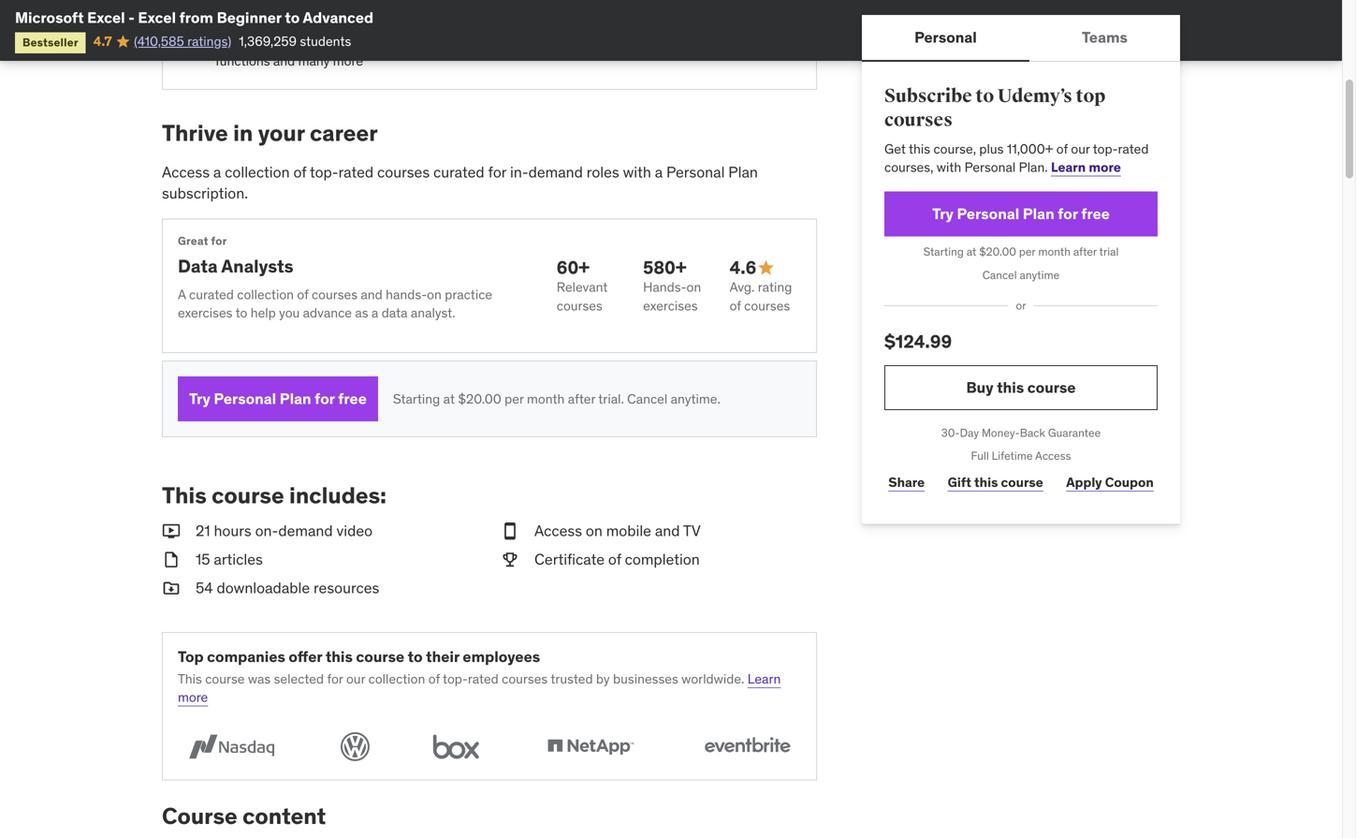 Task type: locate. For each thing, give the bounding box(es) containing it.
2 horizontal spatial access
[[1036, 449, 1072, 463]]

2 excel from the left
[[138, 8, 176, 27]]

for left in-
[[488, 162, 507, 182]]

learn more down employees on the bottom of page
[[178, 670, 781, 706]]

relevant
[[557, 279, 608, 296]]

volkswagen image
[[335, 729, 376, 765]]

courses down rating
[[745, 297, 790, 314]]

selected
[[274, 670, 324, 687]]

access inside access a collection of top-rated courses curated for in-demand roles with a personal plan subscription.
[[162, 162, 210, 182]]

courses down employees on the bottom of page
[[502, 670, 548, 687]]

learn more link down employees on the bottom of page
[[178, 670, 781, 706]]

rated inside access a collection of top-rated courses curated for in-demand roles with a personal plan subscription.
[[339, 162, 374, 182]]

this inside 'gift this course' link
[[975, 474, 999, 491]]

11,000+
[[1007, 140, 1054, 157]]

try
[[933, 204, 954, 223], [189, 389, 211, 408]]

0 vertical spatial small image
[[501, 521, 520, 542]]

and down 1,369,259 students
[[273, 52, 295, 69]]

0 horizontal spatial and
[[273, 52, 295, 69]]

0 vertical spatial at
[[967, 244, 977, 259]]

$20.00 inside thrive in your career element
[[458, 390, 502, 407]]

more down top at the left of the page
[[178, 689, 208, 706]]

more
[[333, 52, 363, 69], [1089, 159, 1122, 175], [178, 689, 208, 706]]

small image up rating
[[757, 258, 776, 277]]

try personal plan for free down you on the left of page
[[189, 389, 367, 408]]

collection for selected
[[369, 670, 425, 687]]

rated inside get this course, plus 11,000+ of our top-rated courses, with personal plan.
[[1119, 140, 1149, 157]]

analyst.
[[411, 304, 456, 321]]

1 vertical spatial $20.00
[[458, 390, 502, 407]]

month for trial.
[[527, 390, 565, 407]]

access down back
[[1036, 449, 1072, 463]]

cancel for anytime
[[983, 268, 1018, 282]]

dynamic
[[383, 16, 432, 33]]

2 vertical spatial small image
[[162, 578, 181, 598]]

1 vertical spatial learn
[[748, 670, 781, 687]]

learn
[[1052, 159, 1086, 175], [748, 670, 781, 687]]

advanced
[[303, 8, 374, 27]]

our down top companies offer this course to their employees on the left
[[346, 670, 365, 687]]

by
[[306, 16, 320, 33], [596, 670, 610, 687]]

our right 11,000+
[[1072, 140, 1091, 157]]

month left trial.
[[527, 390, 565, 407]]

your right in
[[258, 119, 305, 147]]

learn right 'worldwide.' in the right bottom of the page
[[748, 670, 781, 687]]

to up 1,369,259 students
[[285, 8, 300, 27]]

collection
[[225, 162, 290, 182], [237, 286, 294, 303], [369, 670, 425, 687]]

course left their
[[356, 647, 405, 666]]

courses down subscribe
[[885, 109, 953, 132]]

this inside buy this course button
[[997, 378, 1025, 397]]

2 vertical spatial collection
[[369, 670, 425, 687]]

0 vertical spatial access
[[162, 162, 210, 182]]

course down lifetime
[[1001, 474, 1044, 491]]

1 horizontal spatial excel
[[138, 8, 176, 27]]

small image for 15 articles
[[162, 549, 181, 570]]

exercises down the hands-
[[643, 297, 698, 314]]

0 vertical spatial collection
[[225, 162, 290, 182]]

top- inside access a collection of top-rated courses curated for in-demand roles with a personal plan subscription.
[[310, 162, 339, 182]]

wow your boss by unlocking dynamic formulas with if, vlookup, index, match functions and many more
[[215, 16, 469, 69]]

2 horizontal spatial on
[[687, 279, 702, 296]]

1 horizontal spatial exercises
[[643, 297, 698, 314]]

beginner
[[217, 8, 282, 27]]

0 vertical spatial more
[[333, 52, 363, 69]]

at inside "starting at $20.00 per month after trial cancel anytime"
[[967, 244, 977, 259]]

collection inside the great for data analysts a curated collection of courses and hands-on practice exercises to help you advance as a data analyst.
[[237, 286, 294, 303]]

with inside access a collection of top-rated courses curated for in-demand roles with a personal plan subscription.
[[623, 162, 652, 182]]

1 horizontal spatial at
[[967, 244, 977, 259]]

starting down the courses,
[[924, 244, 964, 259]]

0 horizontal spatial learn more link
[[178, 670, 781, 706]]

cancel inside "starting at $20.00 per month after trial cancel anytime"
[[983, 268, 1018, 282]]

1 horizontal spatial after
[[1074, 244, 1097, 259]]

of up you on the left of page
[[297, 286, 309, 303]]

1 vertical spatial by
[[596, 670, 610, 687]]

video
[[337, 521, 373, 540]]

month inside "starting at $20.00 per month after trial cancel anytime"
[[1039, 244, 1071, 259]]

try inside thrive in your career element
[[189, 389, 211, 408]]

1,369,259
[[239, 33, 297, 50]]

$124.99
[[885, 330, 952, 352]]

for up anytime
[[1058, 204, 1078, 223]]

at inside thrive in your career element
[[444, 390, 455, 407]]

at for starting at $20.00 per month after trial cancel anytime
[[967, 244, 977, 259]]

top- down top at the top of the page
[[1093, 140, 1119, 157]]

1 vertical spatial cancel
[[628, 390, 668, 407]]

demand down this course includes:
[[278, 521, 333, 540]]

guarantee
[[1049, 425, 1101, 440]]

at
[[967, 244, 977, 259], [444, 390, 455, 407]]

avg. rating of courses
[[730, 279, 793, 314]]

courses down career
[[377, 162, 430, 182]]

curated left in-
[[434, 162, 485, 182]]

per inside "starting at $20.00 per month after trial cancel anytime"
[[1020, 244, 1036, 259]]

this course was selected for our collection of top-rated courses trusted by businesses worldwide.
[[178, 670, 745, 687]]

to left the "udemy's"
[[976, 85, 995, 108]]

this
[[909, 140, 931, 157], [997, 378, 1025, 397], [975, 474, 999, 491], [326, 647, 353, 666]]

0 horizontal spatial learn more
[[178, 670, 781, 706]]

anytime.
[[671, 390, 721, 407]]

subscription.
[[162, 183, 248, 203]]

try personal plan for free link
[[885, 191, 1158, 236], [178, 377, 378, 422]]

curated inside access a collection of top-rated courses curated for in-demand roles with a personal plan subscription.
[[434, 162, 485, 182]]

1 vertical spatial collection
[[237, 286, 294, 303]]

$20.00 inside "starting at $20.00 per month after trial cancel anytime"
[[980, 244, 1017, 259]]

1 vertical spatial curated
[[189, 286, 234, 303]]

1 horizontal spatial rated
[[468, 670, 499, 687]]

0 horizontal spatial access
[[162, 162, 210, 182]]

0 horizontal spatial try
[[189, 389, 211, 408]]

of down the thrive in your career
[[294, 162, 307, 182]]

wow
[[215, 16, 244, 33]]

try personal plan for free down plan.
[[933, 204, 1110, 223]]

free inside thrive in your career element
[[338, 389, 367, 408]]

for right great
[[211, 234, 227, 248]]

of right 11,000+
[[1057, 140, 1068, 157]]

by right the 'trusted'
[[596, 670, 610, 687]]

1 horizontal spatial cancel
[[983, 268, 1018, 282]]

1 horizontal spatial try
[[933, 204, 954, 223]]

unlocking
[[323, 16, 380, 33]]

1 vertical spatial free
[[338, 389, 367, 408]]

cancel inside thrive in your career element
[[628, 390, 668, 407]]

4.6
[[730, 256, 757, 279]]

1 vertical spatial try personal plan for free link
[[178, 377, 378, 422]]

1 horizontal spatial our
[[1072, 140, 1091, 157]]

580+
[[643, 256, 687, 279]]

15 articles
[[196, 550, 263, 569]]

on left mobile
[[586, 521, 603, 540]]

1 horizontal spatial month
[[1039, 244, 1071, 259]]

0 horizontal spatial our
[[346, 670, 365, 687]]

1 vertical spatial month
[[527, 390, 565, 407]]

1 horizontal spatial and
[[361, 286, 383, 303]]

great for data analysts a curated collection of courses and hands-on practice exercises to help you advance as a data analyst.
[[178, 234, 493, 321]]

0 vertical spatial learn more
[[1052, 159, 1122, 175]]

small image
[[757, 258, 776, 277], [162, 521, 181, 542], [162, 549, 181, 570]]

try personal plan for free link down plan.
[[885, 191, 1158, 236]]

learn more link right plan.
[[1052, 159, 1122, 175]]

curated right "a"
[[189, 286, 234, 303]]

1 horizontal spatial curated
[[434, 162, 485, 182]]

0 vertical spatial learn more link
[[1052, 159, 1122, 175]]

course
[[162, 802, 238, 830]]

many
[[298, 52, 330, 69]]

xsmall image
[[185, 15, 200, 34]]

cancel right trial.
[[628, 390, 668, 407]]

top- inside get this course, plus 11,000+ of our top-rated courses, with personal plan.
[[1093, 140, 1119, 157]]

1 vertical spatial try personal plan for free
[[189, 389, 367, 408]]

lifetime
[[992, 449, 1033, 463]]

small image left 21
[[162, 521, 181, 542]]

on up 'analyst.'
[[427, 286, 442, 303]]

1 horizontal spatial starting
[[924, 244, 964, 259]]

nasdaq image
[[178, 729, 286, 765]]

1 horizontal spatial more
[[333, 52, 363, 69]]

learn more right plan.
[[1052, 159, 1122, 175]]

day
[[960, 425, 980, 440]]

subscribe
[[885, 85, 973, 108]]

this down top at the left of the page
[[178, 670, 202, 687]]

per for trial
[[1020, 244, 1036, 259]]

1 horizontal spatial with
[[623, 162, 652, 182]]

after left trial.
[[568, 390, 596, 407]]

0 vertical spatial by
[[306, 16, 320, 33]]

after left trial
[[1074, 244, 1097, 259]]

1 vertical spatial small image
[[162, 521, 181, 542]]

at for starting at $20.00 per month after trial. cancel anytime.
[[444, 390, 455, 407]]

cancel up or
[[983, 268, 1018, 282]]

0 horizontal spatial excel
[[87, 8, 125, 27]]

access for access on mobile and tv
[[535, 521, 582, 540]]

access on mobile and tv
[[535, 521, 701, 540]]

articles
[[214, 550, 263, 569]]

on
[[687, 279, 702, 296], [427, 286, 442, 303], [586, 521, 603, 540]]

try personal plan for free
[[933, 204, 1110, 223], [189, 389, 367, 408]]

0 horizontal spatial by
[[306, 16, 320, 33]]

personal right roles
[[667, 162, 725, 182]]

of down avg.
[[730, 297, 741, 314]]

1 horizontal spatial learn more link
[[1052, 159, 1122, 175]]

and up the as
[[361, 286, 383, 303]]

access
[[162, 162, 210, 182], [1036, 449, 1072, 463], [535, 521, 582, 540]]

1 vertical spatial more
[[1089, 159, 1122, 175]]

top- down their
[[443, 670, 468, 687]]

small image inside thrive in your career element
[[757, 258, 776, 277]]

0 vertical spatial top-
[[1093, 140, 1119, 157]]

2 horizontal spatial rated
[[1119, 140, 1149, 157]]

course,
[[934, 140, 977, 157]]

0 horizontal spatial curated
[[189, 286, 234, 303]]

match
[[425, 34, 469, 51]]

0 horizontal spatial cancel
[[628, 390, 668, 407]]

1,369,259 students
[[239, 33, 351, 50]]

thrive in your career element
[[162, 119, 817, 437]]

1 horizontal spatial plan
[[729, 162, 758, 182]]

collection down top companies offer this course to their employees on the left
[[369, 670, 425, 687]]

personal down plus
[[965, 159, 1016, 175]]

this right offer
[[326, 647, 353, 666]]

collection up the help
[[237, 286, 294, 303]]

this right 'gift'
[[975, 474, 999, 491]]

1 horizontal spatial try personal plan for free
[[933, 204, 1110, 223]]

0 vertical spatial $20.00
[[980, 244, 1017, 259]]

access up certificate
[[535, 521, 582, 540]]

personal
[[915, 28, 977, 47], [965, 159, 1016, 175], [667, 162, 725, 182], [957, 204, 1020, 223], [214, 389, 276, 408]]

box image
[[425, 729, 488, 765]]

1 vertical spatial learn more
[[178, 670, 781, 706]]

0 vertical spatial your
[[247, 16, 272, 33]]

your inside wow your boss by unlocking dynamic formulas with if, vlookup, index, match functions and many more
[[247, 16, 272, 33]]

on-
[[255, 521, 278, 540]]

courses
[[885, 109, 953, 132], [377, 162, 430, 182], [312, 286, 358, 303], [557, 297, 603, 314], [745, 297, 790, 314], [502, 670, 548, 687]]

0 horizontal spatial learn
[[748, 670, 781, 687]]

0 vertical spatial our
[[1072, 140, 1091, 157]]

hands-
[[643, 279, 687, 296]]

for inside the great for data analysts a curated collection of courses and hands-on practice exercises to help you advance as a data analyst.
[[211, 234, 227, 248]]

personal inside access a collection of top-rated courses curated for in-demand roles with a personal plan subscription.
[[667, 162, 725, 182]]

a right roles
[[655, 162, 663, 182]]

small image left 15
[[162, 549, 181, 570]]

and
[[273, 52, 295, 69], [361, 286, 383, 303], [655, 521, 680, 540]]

course up back
[[1028, 378, 1076, 397]]

0 vertical spatial and
[[273, 52, 295, 69]]

with inside get this course, plus 11,000+ of our top-rated courses, with personal plan.
[[937, 159, 962, 175]]

index,
[[379, 34, 421, 51]]

0 horizontal spatial rated
[[339, 162, 374, 182]]

and left tv at right
[[655, 521, 680, 540]]

starting down 'analyst.'
[[393, 390, 440, 407]]

tab list containing personal
[[862, 15, 1181, 62]]

learn more link for subscribe to udemy's top courses
[[1052, 159, 1122, 175]]

courses down relevant at the left top of page
[[557, 297, 603, 314]]

month up anytime
[[1039, 244, 1071, 259]]

0 horizontal spatial on
[[427, 286, 442, 303]]

to inside subscribe to udemy's top courses
[[976, 85, 995, 108]]

data
[[382, 304, 408, 321]]

microsoft
[[15, 8, 84, 27]]

in
[[233, 119, 253, 147]]

this inside get this course, plus 11,000+ of our top-rated courses, with personal plan.
[[909, 140, 931, 157]]

0 vertical spatial starting
[[924, 244, 964, 259]]

this for this course was selected for our collection of top-rated courses trusted by businesses worldwide.
[[178, 670, 202, 687]]

learn for top companies offer this course to their employees
[[748, 670, 781, 687]]

1 horizontal spatial demand
[[529, 162, 583, 182]]

0 horizontal spatial per
[[505, 390, 524, 407]]

course up hours
[[212, 481, 284, 510]]

this for get
[[909, 140, 931, 157]]

personal up subscribe
[[915, 28, 977, 47]]

this up the courses,
[[909, 140, 931, 157]]

on inside the great for data analysts a curated collection of courses and hands-on practice exercises to help you advance as a data analyst.
[[427, 286, 442, 303]]

free down the as
[[338, 389, 367, 408]]

per inside thrive in your career element
[[505, 390, 524, 407]]

access inside 30-day money-back guarantee full lifetime access
[[1036, 449, 1072, 463]]

trial.
[[599, 390, 624, 407]]

0 horizontal spatial top-
[[310, 162, 339, 182]]

excel up (410,585
[[138, 8, 176, 27]]

0 vertical spatial try personal plan for free link
[[885, 191, 1158, 236]]

0 vertical spatial learn
[[1052, 159, 1086, 175]]

free up trial
[[1082, 204, 1110, 223]]

collection down the thrive in your career
[[225, 162, 290, 182]]

exercises down "a"
[[178, 304, 233, 321]]

downloadable
[[217, 578, 310, 597]]

a right the as
[[372, 304, 379, 321]]

top-
[[1093, 140, 1119, 157], [310, 162, 339, 182], [443, 670, 468, 687]]

2 vertical spatial and
[[655, 521, 680, 540]]

course inside button
[[1028, 378, 1076, 397]]

on down 580+
[[687, 279, 702, 296]]

content
[[243, 802, 326, 830]]

1 horizontal spatial a
[[372, 304, 379, 321]]

1 vertical spatial per
[[505, 390, 524, 407]]

by up if,
[[306, 16, 320, 33]]

with right roles
[[623, 162, 652, 182]]

1 horizontal spatial learn more
[[1052, 159, 1122, 175]]

free
[[1082, 204, 1110, 223], [338, 389, 367, 408]]

excel up 4.7
[[87, 8, 125, 27]]

our
[[1072, 140, 1091, 157], [346, 670, 365, 687]]

1 vertical spatial small image
[[501, 549, 520, 570]]

to left the help
[[236, 304, 248, 321]]

try personal plan for free link down you on the left of page
[[178, 377, 378, 422]]

for down advance
[[315, 389, 335, 408]]

starting for starting at $20.00 per month after trial cancel anytime
[[924, 244, 964, 259]]

gift this course
[[948, 474, 1044, 491]]

a
[[213, 162, 221, 182], [655, 162, 663, 182], [372, 304, 379, 321]]

demand left roles
[[529, 162, 583, 182]]

1 vertical spatial learn more link
[[178, 670, 781, 706]]

learn inside learn more
[[748, 670, 781, 687]]

$20.00 for starting at $20.00 per month after trial cancel anytime
[[980, 244, 1017, 259]]

top- down career
[[310, 162, 339, 182]]

apply coupon button
[[1063, 464, 1158, 501]]

top
[[1076, 85, 1106, 108]]

0 horizontal spatial try personal plan for free link
[[178, 377, 378, 422]]

this up 21
[[162, 481, 207, 510]]

month inside thrive in your career element
[[527, 390, 565, 407]]

1 horizontal spatial $20.00
[[980, 244, 1017, 259]]

your up 1,369,259
[[247, 16, 272, 33]]

of down access on mobile and tv
[[609, 550, 622, 569]]

1 vertical spatial access
[[1036, 449, 1072, 463]]

learn more for subscribe to udemy's top courses
[[1052, 159, 1122, 175]]

a up subscription.
[[213, 162, 221, 182]]

after
[[1074, 244, 1097, 259], [568, 390, 596, 407]]

starting inside "starting at $20.00 per month after trial cancel anytime"
[[924, 244, 964, 259]]

courses inside subscribe to udemy's top courses
[[885, 109, 953, 132]]

starting for starting at $20.00 per month after trial. cancel anytime.
[[393, 390, 440, 407]]

udemy's
[[998, 85, 1073, 108]]

0 vertical spatial try
[[933, 204, 954, 223]]

with down boss
[[270, 34, 295, 51]]

1 horizontal spatial top-
[[443, 670, 468, 687]]

2 horizontal spatial with
[[937, 159, 962, 175]]

gift
[[948, 474, 972, 491]]

more down vlookup,
[[333, 52, 363, 69]]

starting at $20.00 per month after trial cancel anytime
[[924, 244, 1119, 282]]

after inside thrive in your career element
[[568, 390, 596, 407]]

of
[[1057, 140, 1068, 157], [294, 162, 307, 182], [297, 286, 309, 303], [730, 297, 741, 314], [609, 550, 622, 569], [429, 670, 440, 687]]

2 horizontal spatial top-
[[1093, 140, 1119, 157]]

1 vertical spatial and
[[361, 286, 383, 303]]

small image
[[501, 521, 520, 542], [501, 549, 520, 570], [162, 578, 181, 598]]

learn right plan.
[[1052, 159, 1086, 175]]

0 horizontal spatial try personal plan for free
[[189, 389, 367, 408]]

21 hours on-demand video
[[196, 521, 373, 540]]

0 horizontal spatial $20.00
[[458, 390, 502, 407]]

curated
[[434, 162, 485, 182], [189, 286, 234, 303]]

2 vertical spatial small image
[[162, 549, 181, 570]]

0 horizontal spatial free
[[338, 389, 367, 408]]

teams button
[[1030, 15, 1181, 60]]

learn more link
[[1052, 159, 1122, 175], [178, 670, 781, 706]]

plan inside access a collection of top-rated courses curated for in-demand roles with a personal plan subscription.
[[729, 162, 758, 182]]

0 horizontal spatial a
[[213, 162, 221, 182]]

2 horizontal spatial a
[[655, 162, 663, 182]]

after for trial
[[1074, 244, 1097, 259]]

personal inside button
[[915, 28, 977, 47]]

0 horizontal spatial exercises
[[178, 304, 233, 321]]

with down course,
[[937, 159, 962, 175]]

formulas
[[215, 34, 267, 51]]

0 vertical spatial this
[[162, 481, 207, 510]]

certificate
[[535, 550, 605, 569]]

this right buy
[[997, 378, 1025, 397]]

more right plan.
[[1089, 159, 1122, 175]]

tab list
[[862, 15, 1181, 62]]

personal down the help
[[214, 389, 276, 408]]

after inside "starting at $20.00 per month after trial cancel anytime"
[[1074, 244, 1097, 259]]

starting inside thrive in your career element
[[393, 390, 440, 407]]

courses up advance
[[312, 286, 358, 303]]

learn more
[[1052, 159, 1122, 175], [178, 670, 781, 706]]

microsoft excel - excel from beginner to advanced
[[15, 8, 374, 27]]

courses inside 60+ relevant courses
[[557, 297, 603, 314]]

access up subscription.
[[162, 162, 210, 182]]



Task type: describe. For each thing, give the bounding box(es) containing it.
great
[[178, 234, 208, 248]]

collection for analysts
[[237, 286, 294, 303]]

from
[[179, 8, 213, 27]]

courses inside access a collection of top-rated courses curated for in-demand roles with a personal plan subscription.
[[377, 162, 430, 182]]

roles
[[587, 162, 620, 182]]

top companies offer this course to their employees
[[178, 647, 540, 666]]

advance
[[303, 304, 352, 321]]

1 horizontal spatial by
[[596, 670, 610, 687]]

of inside get this course, plus 11,000+ of our top-rated courses, with personal plan.
[[1057, 140, 1068, 157]]

1 vertical spatial your
[[258, 119, 305, 147]]

includes:
[[289, 481, 387, 510]]

to left their
[[408, 647, 423, 666]]

completion
[[625, 550, 700, 569]]

this for gift
[[975, 474, 999, 491]]

students
[[300, 33, 351, 50]]

more inside wow your boss by unlocking dynamic formulas with if, vlookup, index, match functions and many more
[[333, 52, 363, 69]]

on inside "580+ hands-on exercises"
[[687, 279, 702, 296]]

1 horizontal spatial on
[[586, 521, 603, 540]]

plan.
[[1019, 159, 1048, 175]]

(410,585 ratings)
[[134, 33, 231, 50]]

to inside the great for data analysts a curated collection of courses and hands-on practice exercises to help you advance as a data analyst.
[[236, 304, 248, 321]]

was
[[248, 670, 271, 687]]

rating
[[758, 279, 793, 296]]

small image for certificate
[[501, 549, 520, 570]]

$20.00 for starting at $20.00 per month after trial. cancel anytime.
[[458, 390, 502, 407]]

data analysts link
[[178, 255, 294, 277]]

mobile
[[606, 521, 652, 540]]

course content
[[162, 802, 326, 830]]

access a collection of top-rated courses curated for in-demand roles with a personal plan subscription.
[[162, 162, 758, 203]]

worldwide.
[[682, 670, 745, 687]]

after for trial.
[[568, 390, 596, 407]]

help
[[251, 304, 276, 321]]

starting at $20.00 per month after trial. cancel anytime.
[[393, 390, 721, 407]]

0 vertical spatial free
[[1082, 204, 1110, 223]]

of inside avg. rating of courses
[[730, 297, 741, 314]]

access for access a collection of top-rated courses curated for in-demand roles with a personal plan subscription.
[[162, 162, 210, 182]]

30-day money-back guarantee full lifetime access
[[942, 425, 1101, 463]]

collection inside access a collection of top-rated courses curated for in-demand roles with a personal plan subscription.
[[225, 162, 290, 182]]

money-
[[982, 425, 1020, 440]]

1 horizontal spatial try personal plan for free link
[[885, 191, 1158, 236]]

exercises inside "580+ hands-on exercises"
[[643, 297, 698, 314]]

personal up "starting at $20.00 per month after trial cancel anytime"
[[957, 204, 1020, 223]]

4.7
[[93, 33, 112, 50]]

a inside the great for data analysts a curated collection of courses and hands-on practice exercises to help you advance as a data analyst.
[[372, 304, 379, 321]]

gift this course link
[[944, 464, 1048, 501]]

netapp image
[[537, 729, 645, 765]]

top
[[178, 647, 204, 666]]

small image for 21 hours on-demand video
[[162, 521, 181, 542]]

-
[[129, 8, 135, 27]]

month for trial
[[1039, 244, 1071, 259]]

with inside wow your boss by unlocking dynamic formulas with if, vlookup, index, match functions and many more
[[270, 34, 295, 51]]

by inside wow your boss by unlocking dynamic formulas with if, vlookup, index, match functions and many more
[[306, 16, 320, 33]]

subscribe to udemy's top courses
[[885, 85, 1106, 132]]

of down their
[[429, 670, 440, 687]]

hands-
[[386, 286, 427, 303]]

of inside the great for data analysts a curated collection of courses and hands-on practice exercises to help you advance as a data analyst.
[[297, 286, 309, 303]]

2 horizontal spatial and
[[655, 521, 680, 540]]

1 vertical spatial plan
[[1023, 204, 1055, 223]]

eventbrite image
[[694, 729, 802, 765]]

580+ hands-on exercises
[[643, 256, 702, 314]]

thrive in your career
[[162, 119, 378, 147]]

learn more link for top companies offer this course to their employees
[[178, 670, 781, 706]]

share button
[[885, 464, 929, 501]]

for down top companies offer this course to their employees on the left
[[327, 670, 343, 687]]

businesses
[[613, 670, 679, 687]]

our inside get this course, plus 11,000+ of our top-rated courses, with personal plan.
[[1072, 140, 1091, 157]]

2 vertical spatial top-
[[443, 670, 468, 687]]

buy this course
[[967, 378, 1076, 397]]

demand inside access a collection of top-rated courses curated for in-demand roles with a personal plan subscription.
[[529, 162, 583, 182]]

courses inside the great for data analysts a curated collection of courses and hands-on practice exercises to help you advance as a data analyst.
[[312, 286, 358, 303]]

trusted
[[551, 670, 593, 687]]

more for top companies offer this course to their employees
[[178, 689, 208, 706]]

data
[[178, 255, 218, 277]]

30-
[[942, 425, 960, 440]]

courses,
[[885, 159, 934, 175]]

boss
[[275, 16, 303, 33]]

of inside access a collection of top-rated courses curated for in-demand roles with a personal plan subscription.
[[294, 162, 307, 182]]

career
[[310, 119, 378, 147]]

54
[[196, 578, 213, 597]]

curated inside the great for data analysts a curated collection of courses and hands-on practice exercises to help you advance as a data analyst.
[[189, 286, 234, 303]]

21
[[196, 521, 210, 540]]

personal inside get this course, plus 11,000+ of our top-rated courses, with personal plan.
[[965, 159, 1016, 175]]

learn more for top companies offer this course to their employees
[[178, 670, 781, 706]]

60+ relevant courses
[[557, 256, 608, 314]]

this for buy
[[997, 378, 1025, 397]]

a
[[178, 286, 186, 303]]

certificate of completion
[[535, 550, 700, 569]]

offer
[[289, 647, 322, 666]]

employees
[[463, 647, 540, 666]]

2 vertical spatial plan
[[280, 389, 311, 408]]

0 horizontal spatial demand
[[278, 521, 333, 540]]

bestseller
[[22, 35, 78, 50]]

avg.
[[730, 279, 755, 296]]

and inside wow your boss by unlocking dynamic formulas with if, vlookup, index, match functions and many more
[[273, 52, 295, 69]]

small image for access
[[501, 521, 520, 542]]

this for this course includes:
[[162, 481, 207, 510]]

per for trial.
[[505, 390, 524, 407]]

buy
[[967, 378, 994, 397]]

small image for 54
[[162, 578, 181, 598]]

try personal plan for free inside thrive in your career element
[[189, 389, 367, 408]]

functions
[[215, 52, 270, 69]]

exercises inside the great for data analysts a curated collection of courses and hands-on practice exercises to help you advance as a data analyst.
[[178, 304, 233, 321]]

thrive
[[162, 119, 228, 147]]

analysts
[[221, 255, 294, 277]]

cancel for anytime.
[[628, 390, 668, 407]]

1 excel from the left
[[87, 8, 125, 27]]

you
[[279, 304, 300, 321]]

(410,585
[[134, 33, 184, 50]]

if,
[[298, 34, 311, 51]]

for inside access a collection of top-rated courses curated for in-demand roles with a personal plan subscription.
[[488, 162, 507, 182]]

trial
[[1100, 244, 1119, 259]]

practice
[[445, 286, 493, 303]]

companies
[[207, 647, 285, 666]]

courses inside avg. rating of courses
[[745, 297, 790, 314]]

tv
[[683, 521, 701, 540]]

more for subscribe to udemy's top courses
[[1089, 159, 1122, 175]]

get
[[885, 140, 906, 157]]

and inside the great for data analysts a curated collection of courses and hands-on practice exercises to help you advance as a data analyst.
[[361, 286, 383, 303]]

hours
[[214, 521, 252, 540]]

as
[[355, 304, 369, 321]]

or
[[1016, 298, 1027, 313]]

1 vertical spatial our
[[346, 670, 365, 687]]

apply coupon
[[1067, 474, 1154, 491]]

coupon
[[1106, 474, 1154, 491]]

vlookup,
[[313, 34, 376, 51]]

learn for subscribe to udemy's top courses
[[1052, 159, 1086, 175]]

2 vertical spatial rated
[[468, 670, 499, 687]]

60+
[[557, 256, 590, 279]]

apply
[[1067, 474, 1103, 491]]

full
[[972, 449, 989, 463]]

course down companies
[[205, 670, 245, 687]]

personal button
[[862, 15, 1030, 60]]

resources
[[314, 578, 380, 597]]

0 vertical spatial try personal plan for free
[[933, 204, 1110, 223]]

15
[[196, 550, 210, 569]]



Task type: vqa. For each thing, say whether or not it's contained in the screenshot.
the offer
yes



